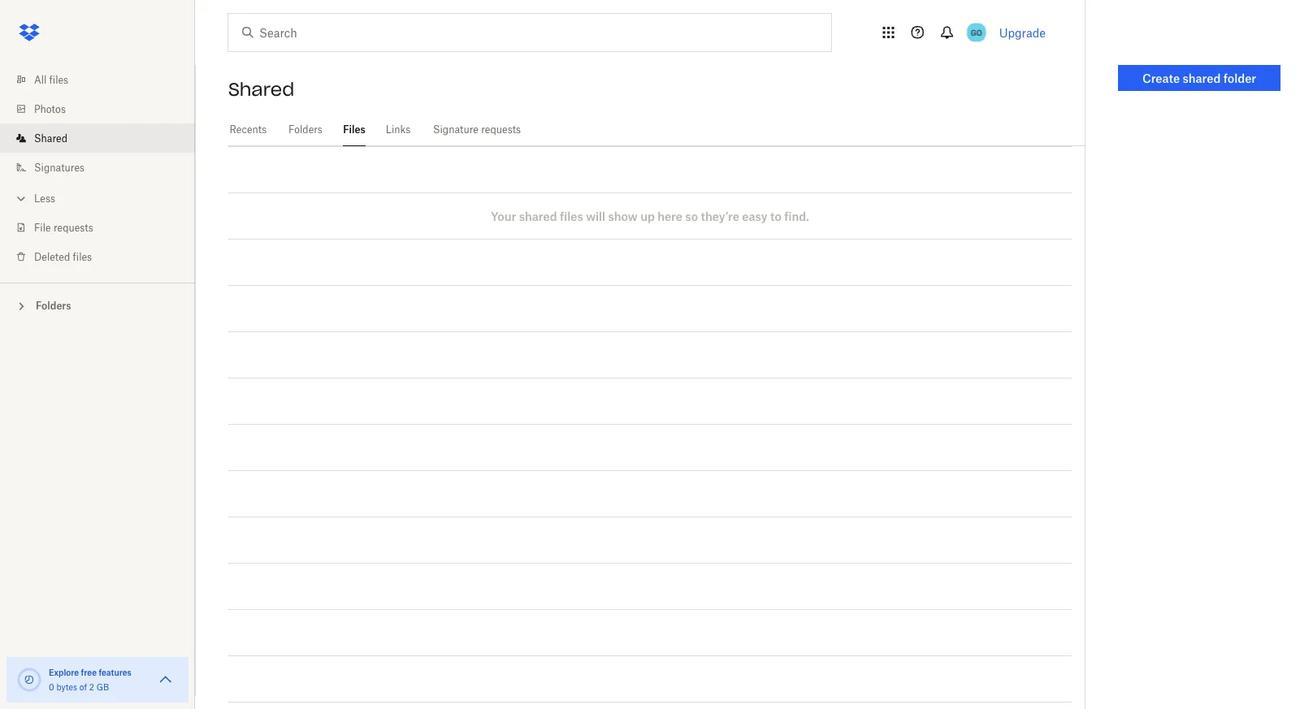 Task type: vqa. For each thing, say whether or not it's contained in the screenshot.
less icon
yes



Task type: locate. For each thing, give the bounding box(es) containing it.
they're
[[701, 209, 739, 223]]

0 vertical spatial shared
[[1183, 71, 1221, 85]]

1 horizontal spatial shared
[[1183, 71, 1221, 85]]

1 vertical spatial shared
[[519, 209, 557, 223]]

0 horizontal spatial shared
[[519, 209, 557, 223]]

requests for file requests
[[54, 221, 93, 234]]

requests right file
[[54, 221, 93, 234]]

to
[[770, 209, 782, 223]]

dropbox image
[[13, 16, 46, 49]]

files right "all"
[[49, 74, 68, 86]]

photos
[[34, 103, 66, 115]]

1 vertical spatial folders
[[36, 300, 71, 312]]

gb
[[96, 682, 109, 692]]

less image
[[13, 191, 29, 207]]

requests right signature
[[481, 124, 521, 136]]

0 horizontal spatial requests
[[54, 221, 93, 234]]

show
[[608, 209, 638, 223]]

1 vertical spatial files
[[560, 209, 583, 223]]

create shared folder
[[1143, 71, 1256, 85]]

here
[[658, 209, 683, 223]]

0
[[49, 682, 54, 692]]

1 horizontal spatial shared
[[228, 78, 295, 101]]

find.
[[784, 209, 809, 223]]

create shared folder button
[[1118, 65, 1281, 91]]

files link
[[343, 114, 366, 144]]

2 vertical spatial files
[[73, 251, 92, 263]]

1 horizontal spatial requests
[[481, 124, 521, 136]]

0 horizontal spatial shared
[[34, 132, 67, 144]]

shared right your
[[519, 209, 557, 223]]

shared down photos
[[34, 132, 67, 144]]

folders link
[[288, 114, 324, 144]]

Search in folder "Dropbox" text field
[[259, 24, 798, 41]]

features
[[99, 668, 132, 678]]

shared link
[[13, 124, 195, 153]]

files left will
[[560, 209, 583, 223]]

recents
[[230, 124, 267, 136]]

folders
[[289, 124, 323, 136], [36, 300, 71, 312]]

explore
[[49, 668, 79, 678]]

0 vertical spatial files
[[49, 74, 68, 86]]

0 horizontal spatial files
[[49, 74, 68, 86]]

signature
[[433, 124, 479, 136]]

folders down 'deleted'
[[36, 300, 71, 312]]

your shared files will show up here so they're easy to find.
[[491, 209, 809, 223]]

explore free features 0 bytes of 2 gb
[[49, 668, 132, 692]]

up
[[641, 209, 655, 223]]

folders left files
[[289, 124, 323, 136]]

recents link
[[228, 114, 268, 144]]

folders inside folders link
[[289, 124, 323, 136]]

1 vertical spatial shared
[[34, 132, 67, 144]]

1 horizontal spatial folders
[[289, 124, 323, 136]]

files
[[49, 74, 68, 86], [560, 209, 583, 223], [73, 251, 92, 263]]

shared left folder
[[1183, 71, 1221, 85]]

shared inside button
[[1183, 71, 1221, 85]]

folders button
[[0, 293, 195, 317]]

files right 'deleted'
[[73, 251, 92, 263]]

1 horizontal spatial files
[[73, 251, 92, 263]]

0 horizontal spatial folders
[[36, 300, 71, 312]]

links link
[[385, 114, 411, 144]]

shared
[[1183, 71, 1221, 85], [519, 209, 557, 223]]

photos link
[[13, 94, 195, 124]]

go
[[971, 27, 982, 37]]

deleted files link
[[13, 242, 195, 271]]

signature requests
[[433, 124, 521, 136]]

shared
[[228, 78, 295, 101], [34, 132, 67, 144]]

shared inside list item
[[34, 132, 67, 144]]

requests
[[481, 124, 521, 136], [54, 221, 93, 234]]

0 vertical spatial folders
[[289, 124, 323, 136]]

less
[[34, 192, 55, 204]]

1 vertical spatial requests
[[54, 221, 93, 234]]

0 vertical spatial requests
[[481, 124, 521, 136]]

your
[[491, 209, 516, 223]]

shared up recents link
[[228, 78, 295, 101]]

list
[[0, 55, 195, 283]]

tab list
[[228, 114, 1085, 146]]

all files link
[[13, 65, 195, 94]]



Task type: describe. For each thing, give the bounding box(es) containing it.
signatures
[[34, 161, 85, 174]]

2 horizontal spatial files
[[560, 209, 583, 223]]

will
[[586, 209, 606, 223]]

of
[[79, 682, 87, 692]]

signatures link
[[13, 153, 195, 182]]

requests for signature requests
[[481, 124, 521, 136]]

file requests
[[34, 221, 93, 234]]

files for all files
[[49, 74, 68, 86]]

upgrade
[[999, 26, 1046, 39]]

bytes
[[56, 682, 77, 692]]

easy
[[742, 209, 768, 223]]

signature requests link
[[431, 114, 523, 144]]

links
[[386, 124, 411, 136]]

file requests link
[[13, 213, 195, 242]]

tab list containing recents
[[228, 114, 1085, 146]]

0 vertical spatial shared
[[228, 78, 295, 101]]

all files
[[34, 74, 68, 86]]

files
[[343, 124, 366, 136]]

shared for create
[[1183, 71, 1221, 85]]

list containing all files
[[0, 55, 195, 283]]

shared for your
[[519, 209, 557, 223]]

deleted
[[34, 251, 70, 263]]

upgrade link
[[999, 26, 1046, 39]]

folder
[[1224, 71, 1256, 85]]

so
[[685, 209, 698, 223]]

shared list item
[[0, 124, 195, 153]]

quota usage element
[[16, 667, 42, 693]]

2
[[89, 682, 94, 692]]

create
[[1143, 71, 1180, 85]]

go button
[[964, 20, 990, 46]]

files for deleted files
[[73, 251, 92, 263]]

free
[[81, 668, 97, 678]]

folders inside 'folders' button
[[36, 300, 71, 312]]

deleted files
[[34, 251, 92, 263]]

all
[[34, 74, 47, 86]]

file
[[34, 221, 51, 234]]



